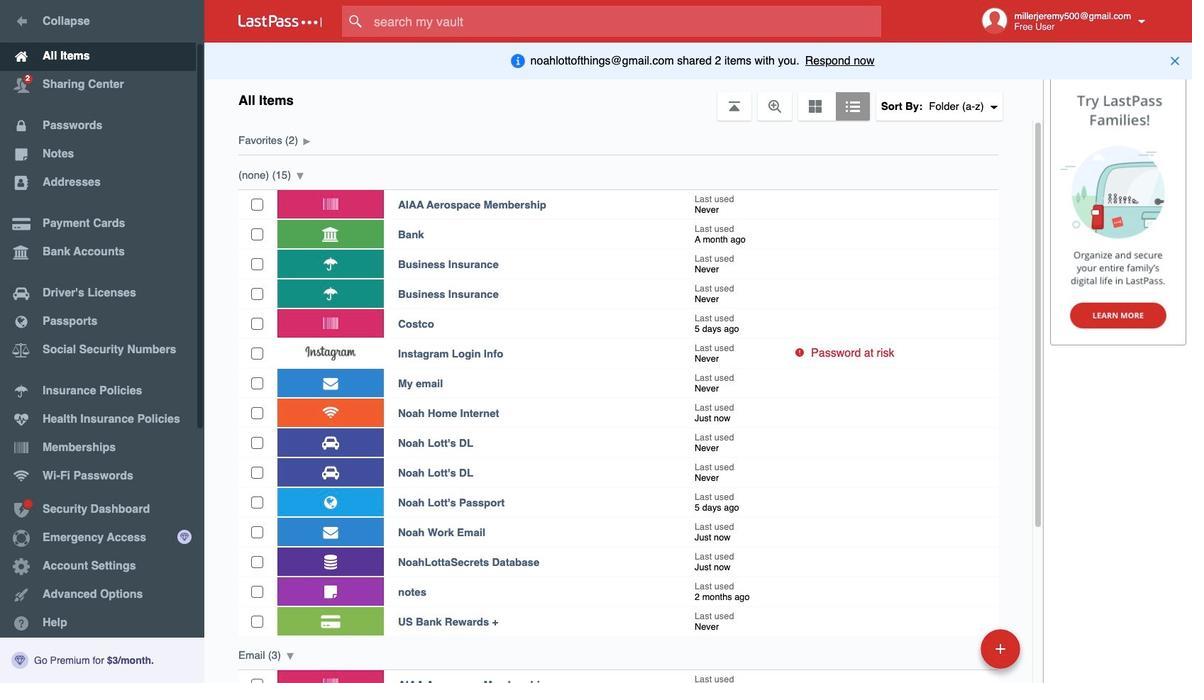 Task type: describe. For each thing, give the bounding box(es) containing it.
vault options navigation
[[204, 78, 1043, 121]]

Search search field
[[342, 6, 909, 37]]

lastpass image
[[238, 15, 322, 28]]

new item element
[[883, 629, 1025, 669]]



Task type: vqa. For each thing, say whether or not it's contained in the screenshot.
Main navigation 'navigation'
yes



Task type: locate. For each thing, give the bounding box(es) containing it.
search my vault text field
[[342, 6, 909, 37]]

main navigation navigation
[[0, 0, 204, 683]]

main content main content
[[204, 121, 1032, 683]]

new item navigation
[[883, 625, 1029, 683]]



